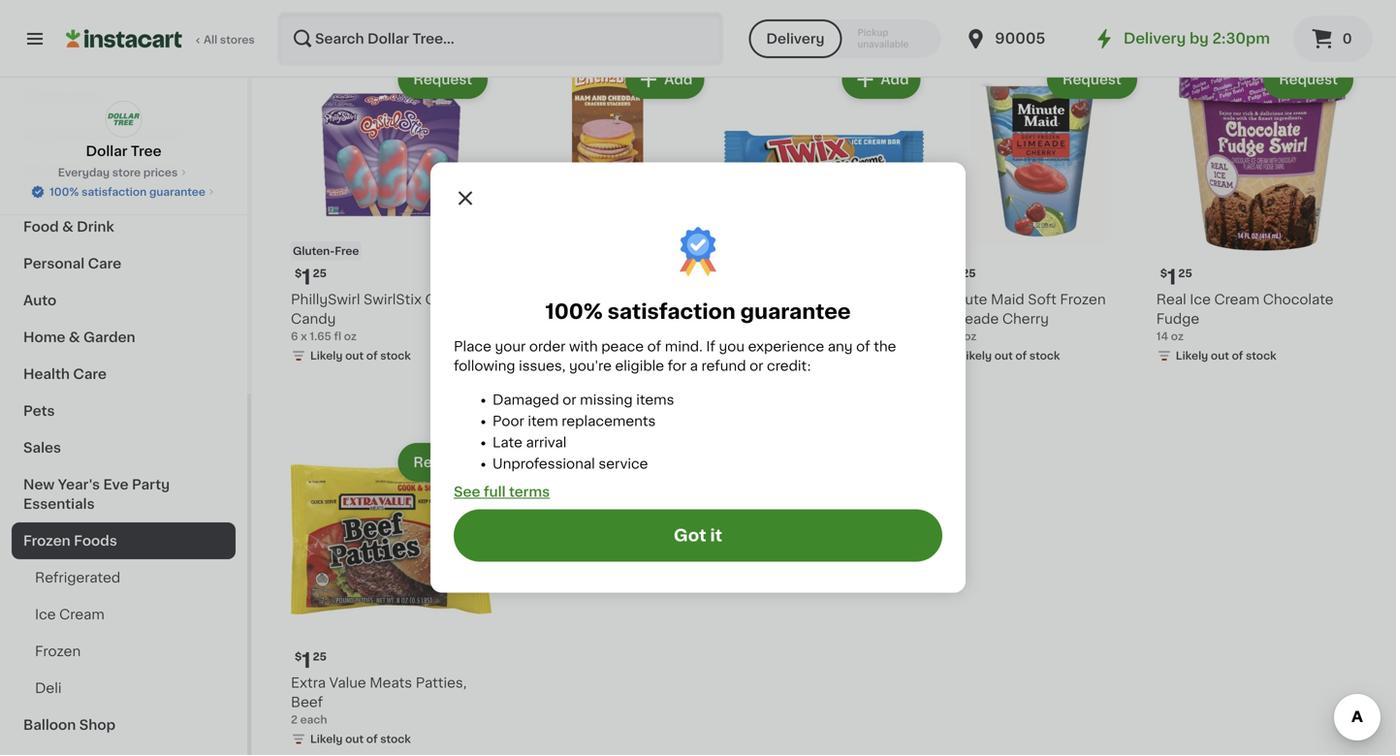 Task type: vqa. For each thing, say whether or not it's contained in the screenshot.
bottommost "or"
yes



Task type: describe. For each thing, give the bounding box(es) containing it.
a
[[690, 359, 698, 373]]

unprofessional
[[493, 457, 595, 471]]

request button for extra value meats patties, beef
[[400, 445, 486, 480]]

dollar tree
[[86, 144, 161, 158]]

$ for real ice cream chocolate fudge
[[1160, 268, 1167, 279]]

delivery for delivery
[[766, 32, 825, 46]]

deli link
[[12, 670, 236, 707]]

vanilla
[[724, 312, 767, 326]]

likely for real ice cream chocolate fudge
[[1176, 351, 1208, 361]]

poor
[[493, 414, 524, 428]]

missing
[[580, 393, 633, 407]]

apparel
[[23, 127, 78, 141]]

accessories
[[96, 127, 182, 141]]

request button for phillyswirl swirlstix cotton candy
[[400, 62, 486, 97]]

improvement
[[69, 164, 163, 177]]

1 add button from the left
[[627, 62, 702, 97]]

real ice cream chocolate fudge 14 oz
[[1156, 293, 1334, 342]]

prices
[[143, 167, 178, 178]]

stock for phillyswirl swirlstix cotton candy
[[380, 351, 411, 361]]

2 add button from the left
[[844, 62, 919, 97]]

personal care
[[23, 257, 121, 270]]

new year's eve party essentials
[[23, 478, 170, 511]]

sales link
[[12, 429, 236, 466]]

pets link
[[12, 393, 236, 429]]

1.65
[[310, 331, 331, 342]]

ice cream link
[[12, 596, 236, 633]]

cheddar
[[639, 312, 698, 326]]

& inside twix cookies & cream vanilla ice cream bars with crunchy chocolate cookie pieces
[[822, 293, 833, 307]]

fudge
[[1156, 312, 1199, 326]]

auto link
[[12, 282, 236, 319]]

damaged or missing items poor item replacements late arrival unprofessional service
[[493, 393, 674, 471]]

balloon
[[23, 718, 76, 732]]

if
[[706, 340, 715, 353]]

twix cookies & cream vanilla ice cream bars with crunchy chocolate cookie pieces
[[724, 293, 909, 365]]

pieces
[[724, 351, 770, 365]]

request for phillyswirl swirlstix cotton candy
[[413, 73, 472, 86]]

1.9
[[507, 370, 522, 381]]

request for real ice cream chocolate fudge
[[1279, 73, 1338, 86]]

phillyswirl swirlstix cotton candy 6 x 1.65 fl oz
[[291, 293, 473, 342]]

stock inside 'minute maid soft frozen limeade cherry 12 fl oz likely out of stock'
[[1029, 351, 1060, 361]]

pets
[[23, 404, 55, 418]]

100% satisfaction guarantee dialog
[[430, 162, 966, 593]]

out for extra value meats patties, beef
[[345, 734, 364, 745]]

cherry
[[1002, 312, 1049, 326]]

25 up minute
[[962, 268, 976, 279]]

full
[[484, 485, 506, 499]]

food
[[23, 220, 59, 234]]

oz inside lunchables ham & cheddar cheese with crackers snack kit 1.9 oz
[[525, 370, 538, 381]]

cheese
[[507, 332, 560, 345]]

by
[[1190, 32, 1209, 46]]

6
[[291, 331, 298, 342]]

oz inside phillyswirl swirlstix cotton candy 6 x 1.65 fl oz
[[344, 331, 357, 342]]

spend $32, save $5
[[513, 295, 620, 306]]

soft
[[1028, 293, 1057, 307]]

home for home & garden
[[23, 331, 65, 344]]

dollar
[[86, 144, 127, 158]]

request button for real ice cream chocolate fudge
[[1265, 62, 1352, 97]]

issues,
[[519, 359, 566, 373]]

2.59
[[724, 351, 748, 361]]

extra value meats patties, beef 2 each
[[291, 676, 467, 725]]

of down phillyswirl swirlstix cotton candy 6 x 1.65 fl oz
[[366, 351, 378, 361]]

stock for real ice cream chocolate fudge
[[1246, 351, 1276, 361]]

& inside home improvement & hardware
[[166, 164, 177, 177]]

new
[[23, 478, 55, 492]]

experience
[[748, 340, 824, 353]]

service
[[599, 457, 648, 471]]

refrigerated link
[[12, 559, 236, 596]]

of down real ice cream chocolate fudge 14 oz
[[1232, 351, 1243, 361]]

spend
[[513, 295, 549, 306]]

terms
[[509, 485, 550, 499]]

floral link
[[12, 42, 236, 79]]

$32,
[[551, 295, 575, 306]]

home & garden link
[[12, 319, 236, 356]]

& right food
[[62, 220, 73, 234]]

following
[[454, 359, 515, 373]]

everyday
[[58, 167, 110, 178]]

request button for minute maid soft frozen limeade cherry
[[1049, 62, 1135, 97]]

you're
[[569, 359, 612, 373]]

cream inside real ice cream chocolate fudge 14 oz
[[1214, 293, 1260, 307]]

kit
[[507, 351, 526, 365]]

garden
[[83, 331, 135, 344]]

likely out of stock for swirlstix
[[310, 351, 411, 361]]

0 horizontal spatial ice
[[35, 608, 56, 621]]

home for home improvement & hardware
[[23, 164, 65, 177]]

frozen foods
[[23, 534, 117, 548]]

1 for real
[[1167, 267, 1176, 288]]

cookies
[[763, 293, 818, 307]]

home improvement & hardware
[[23, 164, 177, 197]]

late
[[493, 436, 522, 449]]

of inside 'minute maid soft frozen limeade cherry 12 fl oz likely out of stock'
[[1015, 351, 1027, 361]]

all stores
[[204, 34, 255, 45]]

candy
[[291, 312, 336, 326]]

request for minute maid soft frozen limeade cherry
[[1063, 73, 1122, 86]]

instacart logo image
[[66, 27, 182, 50]]

0 button
[[1293, 16, 1373, 62]]

25 for extra value meats patties, beef
[[313, 651, 327, 662]]

100% inside button
[[50, 187, 79, 197]]

& inside lunchables ham & cheddar cheese with crackers snack kit 1.9 oz
[[625, 312, 636, 326]]

new year's eve party essentials link
[[12, 466, 236, 523]]

auto
[[23, 294, 56, 307]]

floral
[[23, 53, 62, 67]]

frozen inside 'minute maid soft frozen limeade cherry 12 fl oz likely out of stock'
[[1060, 293, 1106, 307]]

oz inside 'minute maid soft frozen limeade cherry 12 fl oz likely out of stock'
[[964, 331, 977, 342]]

fl for 6
[[334, 331, 341, 342]]

& up the dollar
[[81, 127, 92, 141]]

oz inside real ice cream chocolate fudge 14 oz
[[1171, 331, 1184, 342]]

party
[[132, 478, 170, 492]]

balloon shop
[[23, 718, 116, 732]]

item
[[528, 414, 558, 428]]

delivery for delivery by 2:30pm
[[1124, 32, 1186, 46]]

of down extra value meats patties, beef 2 each
[[366, 734, 378, 745]]

health care link
[[12, 356, 236, 393]]

$ 1 25 for extra
[[295, 650, 327, 671]]

satisfaction inside button
[[82, 187, 147, 197]]

meats
[[370, 676, 412, 690]]

sales
[[23, 441, 61, 455]]

peace
[[601, 340, 644, 353]]

minute
[[940, 293, 987, 307]]

fl for limeade
[[954, 331, 961, 342]]

$ for phillyswirl swirlstix cotton candy
[[295, 268, 302, 279]]

out inside 'minute maid soft frozen limeade cherry 12 fl oz likely out of stock'
[[994, 351, 1013, 361]]

save
[[578, 295, 603, 306]]

credit:
[[767, 359, 811, 373]]

care for personal care
[[88, 257, 121, 270]]

of left the
[[856, 340, 870, 353]]



Task type: locate. For each thing, give the bounding box(es) containing it.
0 vertical spatial ice
[[1190, 293, 1211, 307]]

fl right 12
[[954, 331, 961, 342]]

or inside the damaged or missing items poor item replacements late arrival unprofessional service
[[563, 393, 576, 407]]

swirlstix
[[364, 293, 422, 307]]

electronics link
[[12, 79, 236, 115]]

request inside product group
[[1063, 73, 1122, 86]]

2 vertical spatial ice
[[35, 608, 56, 621]]

2 fl from the left
[[954, 331, 961, 342]]

$1.25 element
[[507, 265, 708, 290]]

likely for extra value meats patties, beef
[[310, 734, 343, 745]]

product group containing request
[[940, 56, 1141, 368]]

home & garden
[[23, 331, 135, 344]]

home improvement & hardware link
[[12, 152, 236, 208]]

home inside "link"
[[23, 331, 65, 344]]

of left mind.
[[647, 340, 661, 353]]

stores
[[220, 34, 255, 45]]

crunchy
[[724, 332, 782, 345]]

likely down "1.65" at the left top of the page
[[310, 351, 343, 361]]

dollar tree logo image
[[105, 101, 142, 138]]

you
[[719, 340, 745, 353]]

oz down limeade
[[964, 331, 977, 342]]

snack
[[660, 332, 701, 345]]

cream right real
[[1214, 293, 1260, 307]]

12
[[940, 331, 951, 342]]

guarantee
[[149, 187, 205, 197], [740, 302, 851, 322]]

2 home from the top
[[23, 331, 65, 344]]

0 horizontal spatial guarantee
[[149, 187, 205, 197]]

stock down phillyswirl swirlstix cotton candy 6 x 1.65 fl oz
[[380, 351, 411, 361]]

likely down limeade
[[959, 351, 992, 361]]

ice
[[1190, 293, 1211, 307], [771, 312, 792, 326], [35, 608, 56, 621]]

1 horizontal spatial or
[[750, 359, 763, 373]]

satisfaction down "everyday store prices"
[[82, 187, 147, 197]]

1 up real
[[1167, 267, 1176, 288]]

0 vertical spatial home
[[23, 164, 65, 177]]

phillyswirl
[[291, 293, 360, 307]]

& up crackers
[[625, 312, 636, 326]]

out for real ice cream chocolate fudge
[[1211, 351, 1229, 361]]

100% satisfaction guarantee inside button
[[50, 187, 205, 197]]

0 horizontal spatial satisfaction
[[82, 187, 147, 197]]

likely for phillyswirl swirlstix cotton candy
[[310, 351, 343, 361]]

real
[[1156, 293, 1186, 307]]

add for 1st add button from the left
[[664, 73, 693, 86]]

request for extra value meats patties, beef
[[413, 456, 472, 469]]

25 for phillyswirl swirlstix cotton candy
[[313, 268, 327, 279]]

twix
[[724, 293, 759, 307]]

1 vertical spatial care
[[73, 367, 107, 381]]

of down 'cherry'
[[1015, 351, 1027, 361]]

chocolate inside real ice cream chocolate fudge 14 oz
[[1263, 293, 1334, 307]]

order
[[529, 340, 566, 353]]

stock down real ice cream chocolate fudge 14 oz
[[1246, 351, 1276, 361]]

ice inside real ice cream chocolate fudge 14 oz
[[1190, 293, 1211, 307]]

hardware
[[23, 183, 91, 197]]

1 vertical spatial chocolate
[[785, 332, 856, 345]]

$ 1 25
[[295, 267, 327, 288], [1160, 267, 1192, 288], [295, 650, 327, 671]]

0 vertical spatial 100% satisfaction guarantee
[[50, 187, 205, 197]]

cookie
[[860, 332, 908, 345]]

fl
[[334, 331, 341, 342], [954, 331, 961, 342]]

guarantee up experience
[[740, 302, 851, 322]]

0 vertical spatial 100%
[[50, 187, 79, 197]]

1 horizontal spatial satisfaction
[[608, 302, 736, 322]]

cotton
[[425, 293, 473, 307]]

crackers
[[595, 332, 656, 345]]

25 up the extra
[[313, 651, 327, 662]]

1 vertical spatial satisfaction
[[608, 302, 736, 322]]

1 horizontal spatial delivery
[[1124, 32, 1186, 46]]

1 horizontal spatial 100% satisfaction guarantee
[[545, 302, 851, 322]]

oz right "1.65" at the left top of the page
[[344, 331, 357, 342]]

refrigerated
[[35, 571, 120, 585]]

0 vertical spatial satisfaction
[[82, 187, 147, 197]]

chocolate inside twix cookies & cream vanilla ice cream bars with crunchy chocolate cookie pieces
[[785, 332, 856, 345]]

0 horizontal spatial chocolate
[[785, 332, 856, 345]]

with
[[878, 312, 909, 326]]

100% satisfaction guarantee inside dialog
[[545, 302, 851, 322]]

frozen for frozen foods
[[23, 534, 71, 548]]

1 add from the left
[[664, 73, 693, 86]]

0 horizontal spatial delivery
[[766, 32, 825, 46]]

or left missing
[[563, 393, 576, 407]]

maid
[[991, 293, 1025, 307]]

any
[[828, 340, 853, 353]]

eligible
[[792, 14, 843, 27], [576, 14, 627, 27], [615, 359, 664, 373], [576, 397, 627, 410]]

apparel & accessories link
[[12, 115, 236, 152]]

limeade
[[940, 312, 999, 326]]

guarantee down prices
[[149, 187, 205, 197]]

1 for extra
[[302, 650, 311, 671]]

1 horizontal spatial fl
[[954, 331, 961, 342]]

personal care link
[[12, 245, 236, 282]]

cream
[[836, 293, 881, 307], [1214, 293, 1260, 307], [795, 312, 840, 326], [59, 608, 105, 621]]

1 horizontal spatial guarantee
[[740, 302, 851, 322]]

& left the "garden"
[[69, 331, 80, 344]]

0 horizontal spatial add
[[664, 73, 693, 86]]

stock for extra value meats patties, beef
[[380, 734, 411, 745]]

1 horizontal spatial add button
[[844, 62, 919, 97]]

$ 1 25 for real
[[1160, 267, 1192, 288]]

$
[[295, 268, 302, 279], [1160, 268, 1167, 279], [295, 651, 302, 662]]

or right 2.59
[[750, 359, 763, 373]]

1 vertical spatial home
[[23, 331, 65, 344]]

25 up real
[[1178, 268, 1192, 279]]

0 vertical spatial frozen
[[1060, 293, 1106, 307]]

frozen foods link
[[12, 523, 236, 559]]

1 horizontal spatial add
[[881, 73, 909, 86]]

1 fl from the left
[[334, 331, 341, 342]]

items
[[847, 14, 886, 27], [630, 14, 669, 27], [636, 393, 674, 407], [630, 397, 669, 410]]

delivery by 2:30pm
[[1124, 32, 1270, 46]]

out for phillyswirl swirlstix cotton candy
[[345, 351, 364, 361]]

with inside lunchables ham & cheddar cheese with crackers snack kit 1.9 oz
[[563, 332, 592, 345]]

1 horizontal spatial 100%
[[545, 302, 603, 322]]

1 vertical spatial frozen
[[23, 534, 71, 548]]

year's
[[58, 478, 100, 492]]

home up health
[[23, 331, 65, 344]]

0 vertical spatial or
[[750, 359, 763, 373]]

1 vertical spatial 100% satisfaction guarantee
[[545, 302, 851, 322]]

None search field
[[277, 12, 724, 66]]

$ up the extra
[[295, 651, 302, 662]]

1 vertical spatial guarantee
[[740, 302, 851, 322]]

care down drink
[[88, 257, 121, 270]]

1 vertical spatial 100%
[[545, 302, 603, 322]]

fl right "1.65" at the left top of the page
[[334, 331, 341, 342]]

service type group
[[749, 19, 941, 58]]

out down real ice cream chocolate fudge 14 oz
[[1211, 351, 1229, 361]]

1 horizontal spatial ice
[[771, 312, 792, 326]]

oz down crunchy
[[751, 351, 763, 361]]

ice down refrigerated
[[35, 608, 56, 621]]

see
[[762, 14, 789, 27], [546, 14, 573, 27], [546, 397, 573, 410], [454, 485, 480, 499]]

1 up the extra
[[302, 650, 311, 671]]

frozen right the soft
[[1060, 293, 1106, 307]]

25 down gluten-
[[313, 268, 327, 279]]

home inside home improvement & hardware
[[23, 164, 65, 177]]

25 for real ice cream chocolate fudge
[[1178, 268, 1192, 279]]

likely out of stock for value
[[310, 734, 411, 745]]

100% satisfaction guarantee up snack
[[545, 302, 851, 322]]

home
[[23, 164, 65, 177], [23, 331, 65, 344]]

with inside place your order with peace of mind. if you experience any of the following issues, you're eligible for a refund or credit:
[[569, 340, 598, 353]]

food & drink link
[[12, 208, 236, 245]]

25
[[313, 268, 327, 279], [962, 268, 976, 279], [1178, 268, 1192, 279], [313, 651, 327, 662]]

store
[[112, 167, 141, 178]]

0 vertical spatial guarantee
[[149, 187, 205, 197]]

stock down extra value meats patties, beef 2 each
[[380, 734, 411, 745]]

likely out of stock down real ice cream chocolate fudge 14 oz
[[1176, 351, 1276, 361]]

free
[[335, 246, 359, 257]]

request
[[413, 73, 472, 86], [1063, 73, 1122, 86], [1279, 73, 1338, 86], [413, 456, 472, 469]]

delivery
[[1124, 32, 1186, 46], [766, 32, 825, 46]]

add button
[[627, 62, 702, 97], [844, 62, 919, 97]]

0 vertical spatial care
[[88, 257, 121, 270]]

care down home & garden
[[73, 367, 107, 381]]

2 add from the left
[[881, 73, 909, 86]]

got it button
[[454, 509, 942, 562]]

fl inside 'minute maid soft frozen limeade cherry 12 fl oz likely out of stock'
[[954, 331, 961, 342]]

lunchables
[[507, 312, 586, 326]]

beef
[[291, 696, 323, 709]]

health
[[23, 367, 70, 381]]

ice inside twix cookies & cream vanilla ice cream bars with crunchy chocolate cookie pieces
[[771, 312, 792, 326]]

bars
[[844, 312, 875, 326]]

likely down each
[[310, 734, 343, 745]]

got
[[674, 527, 706, 544]]

1 vertical spatial or
[[563, 393, 576, 407]]

delivery inside button
[[766, 32, 825, 46]]

care for health care
[[73, 367, 107, 381]]

for
[[668, 359, 687, 373]]

oz right 14
[[1171, 331, 1184, 342]]

0 horizontal spatial 100%
[[50, 187, 79, 197]]

delivery inside 'link'
[[1124, 32, 1186, 46]]

request button inside product group
[[1049, 62, 1135, 97]]

100% satisfaction guarantee button
[[30, 180, 217, 200]]

cream down refrigerated
[[59, 608, 105, 621]]

$ 1 25 up real
[[1160, 267, 1192, 288]]

stock down 'cherry'
[[1029, 351, 1060, 361]]

$5
[[606, 295, 620, 306]]

product group
[[291, 56, 492, 368], [507, 56, 708, 420], [724, 56, 925, 365], [940, 56, 1141, 368], [1156, 56, 1357, 368], [291, 439, 492, 751]]

1 down gluten-
[[302, 267, 311, 288]]

likely inside 'minute maid soft frozen limeade cherry 12 fl oz likely out of stock'
[[959, 351, 992, 361]]

eligible inside place your order with peace of mind. if you experience any of the following issues, you're eligible for a refund or credit:
[[615, 359, 664, 373]]

see full terms link
[[454, 485, 550, 499]]

1 for phillyswirl
[[302, 267, 311, 288]]

guarantee inside button
[[149, 187, 205, 197]]

gluten-
[[293, 246, 335, 257]]

cream down cookies
[[795, 312, 840, 326]]

add for second add button from the left
[[881, 73, 909, 86]]

1 home from the top
[[23, 164, 65, 177]]

2:30pm
[[1212, 32, 1270, 46]]

likely out of stock down phillyswirl swirlstix cotton candy 6 x 1.65 fl oz
[[310, 351, 411, 361]]

frozen up 'deli'
[[35, 645, 81, 658]]

frozen for frozen
[[35, 645, 81, 658]]

the
[[874, 340, 896, 353]]

frozen link
[[12, 633, 236, 670]]

$ for extra value meats patties, beef
[[295, 651, 302, 662]]

$ 1 25 down gluten-
[[295, 267, 327, 288]]

replacements
[[562, 414, 656, 428]]

1 vertical spatial ice
[[771, 312, 792, 326]]

oz right 1.9
[[525, 370, 538, 381]]

satisfaction
[[82, 187, 147, 197], [608, 302, 736, 322]]

ice right real
[[1190, 293, 1211, 307]]

all
[[204, 34, 217, 45]]

ice down cookies
[[771, 312, 792, 326]]

or inside place your order with peace of mind. if you experience any of the following issues, you're eligible for a refund or credit:
[[750, 359, 763, 373]]

& inside "link"
[[69, 331, 80, 344]]

0 horizontal spatial add button
[[627, 62, 702, 97]]

2
[[291, 714, 298, 725]]

or
[[750, 359, 763, 373], [563, 393, 576, 407]]

satisfaction up snack
[[608, 302, 736, 322]]

everyday store prices link
[[58, 165, 189, 180]]

out down extra value meats patties, beef 2 each
[[345, 734, 364, 745]]

deli
[[35, 682, 62, 695]]

guarantee inside dialog
[[740, 302, 851, 322]]

100% inside dialog
[[545, 302, 603, 322]]

& right store
[[166, 164, 177, 177]]

frozen down the essentials
[[23, 534, 71, 548]]

0 vertical spatial chocolate
[[1263, 293, 1334, 307]]

100% satisfaction guarantee down store
[[50, 187, 205, 197]]

home up hardware at the top of the page
[[23, 164, 65, 177]]

likely out of stock down extra value meats patties, beef 2 each
[[310, 734, 411, 745]]

0 horizontal spatial 100% satisfaction guarantee
[[50, 187, 205, 197]]

value
[[329, 676, 366, 690]]

100%
[[50, 187, 79, 197], [545, 302, 603, 322]]

everyday store prices
[[58, 167, 178, 178]]

items inside the damaged or missing items poor item replacements late arrival unprofessional service
[[636, 393, 674, 407]]

cream up bars
[[836, 293, 881, 307]]

0 horizontal spatial or
[[563, 393, 576, 407]]

2 vertical spatial frozen
[[35, 645, 81, 658]]

food & drink
[[23, 220, 114, 234]]

place your order with peace of mind. if you experience any of the following issues, you're eligible for a refund or credit:
[[454, 340, 896, 373]]

extra
[[291, 676, 326, 690]]

minute maid soft frozen limeade cherry 12 fl oz likely out of stock
[[940, 293, 1106, 361]]

$ 1 25 for phillyswirl
[[295, 267, 327, 288]]

& right cookies
[[822, 293, 833, 307]]

delivery button
[[749, 19, 842, 58]]

likely out of stock for ice
[[1176, 351, 1276, 361]]

essentials
[[23, 497, 95, 511]]

out
[[345, 351, 364, 361], [994, 351, 1013, 361], [1211, 351, 1229, 361], [345, 734, 364, 745]]

see inside 100% satisfaction guarantee dialog
[[454, 485, 480, 499]]

$ 1 25 up the extra
[[295, 650, 327, 671]]

0 horizontal spatial fl
[[334, 331, 341, 342]]

$ down gluten-
[[295, 268, 302, 279]]

out down 'cherry'
[[994, 351, 1013, 361]]

likely down fudge
[[1176, 351, 1208, 361]]

2 horizontal spatial ice
[[1190, 293, 1211, 307]]

$ up real
[[1160, 268, 1167, 279]]

1 horizontal spatial chocolate
[[1263, 293, 1334, 307]]

out down phillyswirl swirlstix cotton candy 6 x 1.65 fl oz
[[345, 351, 364, 361]]

your
[[495, 340, 526, 353]]

tree
[[131, 144, 161, 158]]

satisfaction inside dialog
[[608, 302, 736, 322]]

mind.
[[665, 340, 703, 353]]

fl inside phillyswirl swirlstix cotton candy 6 x 1.65 fl oz
[[334, 331, 341, 342]]



